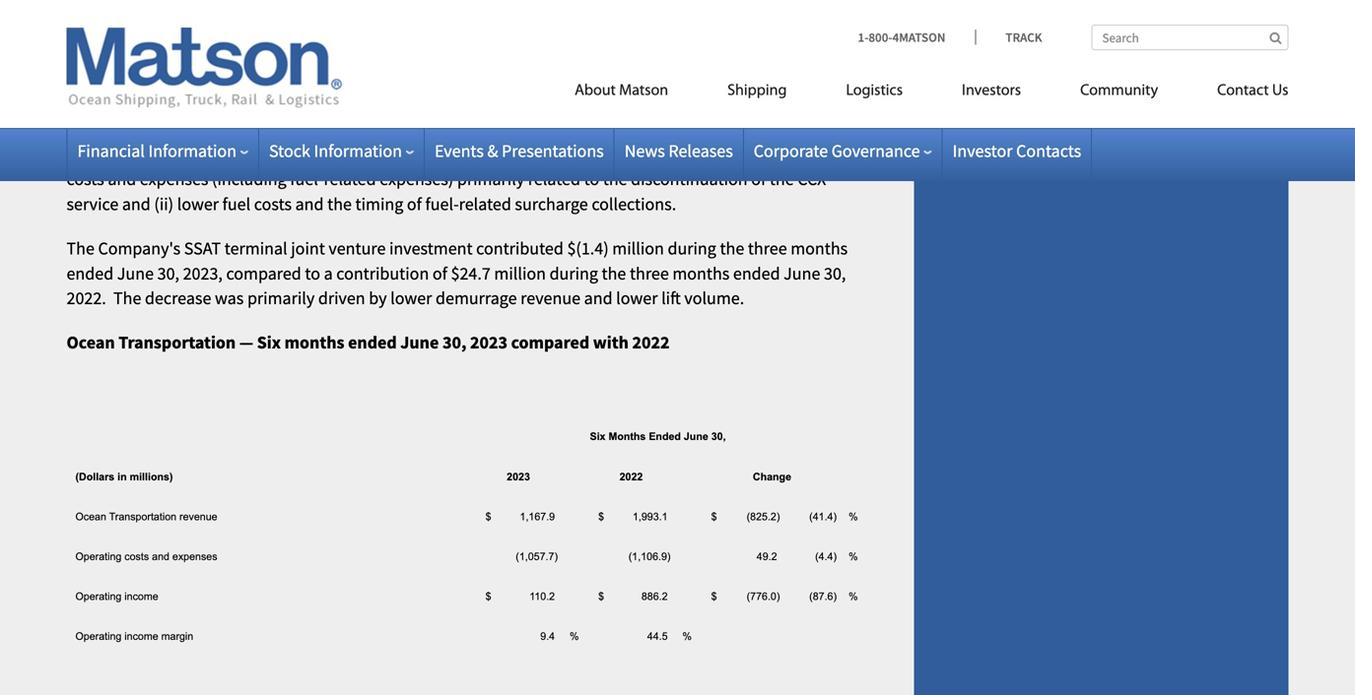 Task type: describe. For each thing, give the bounding box(es) containing it.
0 vertical spatial with
[[189, 119, 221, 141]]

ended
[[649, 431, 681, 443]]

during inside the company's ssat terminal joint venture investment contributed $(1.4) million during the three months ended
[[668, 238, 717, 260]]

june 30
[[684, 431, 723, 443]]

2 horizontal spatial of
[[751, 168, 766, 190]]

ocean for ocean transportation operating income decreased
[[67, 94, 113, 116]]

and down $(1.4) million
[[584, 287, 613, 310]]

the company's ssat terminal joint venture investment contributed $(1.4) million during the three months ended
[[67, 238, 848, 285]]

june 30, 2022
[[67, 263, 846, 310]]

ocean transportation revenue
[[75, 511, 217, 523]]

ended up "corporate"
[[735, 94, 782, 116]]

800-
[[869, 29, 893, 45]]

decreased inside volume was 7.5 percent lower primarily due to lower general demand; and other containers volume decreased 29.0 percent.
[[67, 49, 143, 71]]

ccx
[[798, 168, 827, 190]]

the inside the company's ssat terminal joint venture investment contributed $(1.4) million during the three months ended
[[720, 238, 745, 260]]

% right 44.5
[[683, 632, 692, 643]]

june 30, up and a lower contribution from ssat, partially offset by (i) lower operating costs and expenses (including fuel-related expenses) primarily related to the discontinuation of the ccx service and (ii) lower fuel costs and the timing of fuel-related surcharge collections.
[[407, 119, 469, 141]]

service
[[67, 193, 119, 215]]

2022 down lift
[[632, 332, 670, 354]]

2023 up the 1,167.9
[[507, 471, 530, 483]]

1 horizontal spatial related
[[459, 193, 511, 215]]

2 vertical spatial of
[[433, 263, 447, 285]]

and a lower contribution from ssat, partially offset by (i) lower operating costs and expenses (including fuel-related expenses) primarily related to the discontinuation of the ccx service and (ii) lower fuel costs and the timing of fuel-related surcharge collections.
[[67, 143, 850, 215]]

(dollars in millions)
[[75, 471, 173, 483]]

.6 million
[[479, 94, 548, 116]]

% for (4.4)
[[849, 552, 858, 563]]

presentations
[[502, 140, 604, 162]]

(including
[[212, 168, 287, 190]]

ssat,
[[539, 143, 579, 166]]

transportation for —
[[119, 332, 236, 354]]

9.4
[[541, 632, 555, 643]]

stock
[[269, 140, 310, 162]]

and inside volume was 7.5 percent lower primarily due to lower general demand; and other containers volume decreased 29.0 percent.
[[633, 24, 661, 47]]

contact
[[1218, 83, 1269, 99]]

rates
[[119, 143, 155, 166]]

2023 down ssat
[[183, 263, 218, 285]]

0 horizontal spatial operating
[[230, 94, 302, 116]]

june 30, for june 30, 2022
[[784, 263, 846, 285]]

volume was 7.5 percent lower primarily due to lower general demand; and other containers volume decreased 29.0 percent.
[[67, 24, 848, 71]]

1 vertical spatial revenue
[[179, 511, 217, 523]]

company's
[[98, 238, 181, 260]]

49.2
[[757, 552, 777, 563]]

2023 down demurrage
[[470, 332, 508, 354]]

june 30, for june 30, 2023
[[786, 94, 848, 116]]

demurrage
[[436, 287, 517, 310]]

and left (ii)
[[122, 193, 151, 215]]

2 horizontal spatial related
[[528, 168, 581, 190]]

to inside and a lower contribution from ssat, partially offset by (i) lower operating costs and expenses (including fuel-related expenses) primarily related to the discontinuation of the ccx service and (ii) lower fuel costs and the timing of fuel-related surcharge collections.
[[584, 168, 600, 190]]

(825.2)
[[747, 511, 780, 523]]

events & presentations
[[435, 140, 604, 162]]

1 vertical spatial expenses
[[172, 552, 217, 563]]

.  the decrease was primarily driven by lower demurrage revenue and lower lift volume.
[[102, 287, 744, 310]]

stock information link
[[269, 140, 414, 162]]

top menu navigation
[[486, 73, 1289, 114]]

operating costs and expenses
[[75, 552, 217, 563]]

in
[[250, 143, 264, 166]]

1 vertical spatial of
[[407, 193, 422, 215]]

1 vertical spatial six
[[590, 431, 606, 443]]

investor contacts
[[953, 140, 1082, 162]]

110.2
[[530, 592, 555, 603]]

volume.
[[685, 287, 744, 310]]

ended inside the company's ssat terminal joint venture investment contributed $(1.4) million during the three months ended
[[67, 263, 114, 285]]

months up releases at the top of page
[[675, 94, 732, 116]]

operating for operating income margin
[[75, 632, 122, 643]]

search image
[[1270, 32, 1282, 44]]

financial
[[77, 140, 145, 162]]

driven
[[318, 287, 365, 310]]

corporate governance link
[[754, 140, 932, 162]]

$ left (825.2)
[[711, 511, 717, 523]]

ended down driven
[[348, 332, 397, 354]]

news releases
[[625, 140, 733, 162]]

track
[[1006, 29, 1043, 45]]

about matson link
[[545, 73, 698, 114]]

2022 inside june 30, 2022
[[67, 287, 102, 310]]

(ii)
[[154, 193, 174, 215]]

0 vertical spatial compared
[[110, 119, 185, 141]]

releases
[[669, 140, 733, 162]]

offset
[[647, 143, 689, 166]]

matson image
[[67, 28, 343, 108]]

1-800-4matson link
[[858, 29, 975, 45]]

us
[[1273, 83, 1289, 99]]

information for stock information
[[314, 140, 402, 162]]

(776.0)
[[747, 592, 780, 603]]

income for operating income
[[124, 592, 158, 603]]

to inside .  the decrease was primarily due to lower freight rates and volume in
[[756, 119, 772, 141]]

ocean for ocean transportation — six months ended june 30, 2023 compared with 2022
[[67, 332, 115, 354]]

(1,057.7)
[[516, 552, 558, 563]]

news releases link
[[625, 140, 733, 162]]

shipping
[[728, 83, 787, 99]]

$ left 886.2
[[599, 592, 604, 603]]

to down joint
[[305, 263, 320, 285]]

financial information
[[77, 140, 237, 162]]

lower inside .  the decrease was primarily due to lower freight rates and volume in
[[775, 119, 817, 141]]

from
[[500, 143, 536, 166]]

, compared with the three months ended june 30, 2022
[[102, 119, 508, 141]]

expenses)
[[380, 168, 454, 190]]

china
[[268, 143, 311, 166]]

general
[[504, 24, 559, 47]]

timing
[[355, 193, 403, 215]]

0 vertical spatial costs
[[67, 168, 104, 190]]

venture
[[329, 238, 386, 260]]

1,167.9
[[520, 511, 555, 523]]

$ left the 1,167.9
[[486, 511, 492, 523]]

1 horizontal spatial with
[[593, 332, 629, 354]]

stock information
[[269, 140, 402, 162]]

$ left 1,993.1
[[599, 511, 604, 523]]

contacts
[[1016, 140, 1082, 162]]

&
[[487, 140, 498, 162]]

june 30, for june 30, 2023 , compared to a contribution of $24 .7 million during the three months ended
[[117, 263, 179, 285]]

1,993.1
[[633, 511, 668, 523]]

collections.
[[592, 193, 676, 215]]

shipping link
[[698, 73, 817, 114]]

margin
[[161, 632, 193, 643]]

1 vertical spatial contribution
[[336, 263, 429, 285]]

1 vertical spatial by
[[369, 287, 387, 310]]

% for (87.6)
[[849, 592, 858, 603]]

operating income margin
[[75, 632, 193, 643]]

terminal
[[225, 238, 288, 260]]

contact us link
[[1188, 73, 1289, 114]]

june 30, 2023
[[67, 94, 848, 141]]

june 30, 2023 , compared to a contribution of $24 .7 million during the three months ended
[[117, 263, 784, 285]]

investors
[[962, 83, 1021, 99]]

0 horizontal spatial ,
[[102, 119, 106, 141]]

(41.4)
[[810, 511, 837, 523]]

886.2
[[642, 592, 668, 603]]

discontinuation
[[631, 168, 748, 190]]

a inside and a lower contribution from ssat, partially offset by (i) lower operating costs and expenses (including fuel-related expenses) primarily related to the discontinuation of the ccx service and (ii) lower fuel costs and the timing of fuel-related surcharge collections.
[[346, 143, 355, 166]]

primarily inside and a lower contribution from ssat, partially offset by (i) lower operating costs and expenses (including fuel-related expenses) primarily related to the discontinuation of the ccx service and (ii) lower fuel costs and the timing of fuel-related surcharge collections.
[[457, 168, 525, 190]]

$ left 110.2
[[486, 592, 492, 603]]

and down , compared with the three months ended june 30, 2022
[[314, 143, 343, 166]]

2022 down months
[[620, 471, 643, 483]]

1-800-4matson
[[858, 29, 946, 45]]

was for lower
[[215, 287, 244, 310]]

ocean transportation — six months ended june 30, 2023 compared with 2022
[[67, 332, 670, 354]]

due inside volume was 7.5 percent lower primarily due to lower general demand; and other containers volume decreased 29.0 percent.
[[408, 24, 436, 47]]

1 vertical spatial decreased
[[364, 94, 441, 116]]

.  the decrease was primarily due to lower freight rates and volume in
[[67, 119, 817, 166]]

investment
[[389, 238, 473, 260]]



Task type: locate. For each thing, give the bounding box(es) containing it.
events & presentations link
[[435, 140, 604, 162]]

primarily inside .  the decrease was primarily due to lower freight rates and volume in
[[654, 119, 721, 141]]

3 operating from the top
[[75, 632, 122, 643]]

transportation up the financial information link
[[117, 94, 227, 116]]

ocean transportation operating income decreased
[[67, 94, 444, 116]]

4matson
[[893, 29, 946, 45]]

0 vertical spatial a
[[346, 143, 355, 166]]

Search search field
[[1092, 25, 1289, 50]]

, down ssat
[[218, 263, 223, 285]]

was inside volume was 7.5 percent lower primarily due to lower general demand; and other containers volume decreased 29.0 percent.
[[173, 24, 202, 47]]

three inside the company's ssat terminal joint venture investment contributed $(1.4) million during the three months ended
[[748, 238, 787, 260]]

information
[[148, 140, 237, 162], [314, 140, 402, 162]]

—
[[239, 332, 254, 354]]

0 vertical spatial by
[[692, 143, 710, 166]]

decrease inside .  the decrease was primarily due to lower freight rates and volume in
[[551, 119, 618, 141]]

0 horizontal spatial the
[[67, 238, 95, 260]]

$24
[[451, 263, 477, 285]]

1 vertical spatial ,
[[218, 263, 223, 285]]

1 horizontal spatial ,
[[218, 263, 223, 285]]

$(1.4) million
[[567, 238, 664, 260]]

2 horizontal spatial the
[[520, 119, 548, 141]]

was for volume
[[621, 119, 650, 141]]

2 vertical spatial was
[[215, 287, 244, 310]]

transportation
[[117, 94, 227, 116], [119, 332, 236, 354], [109, 511, 177, 523]]

1 vertical spatial compared
[[226, 263, 301, 285]]

2 vertical spatial the
[[113, 287, 141, 310]]

0 horizontal spatial of
[[407, 193, 422, 215]]

related up "surcharge"
[[528, 168, 581, 190]]

% for (41.4)
[[849, 511, 858, 523]]

the up from
[[520, 119, 548, 141]]

investors link
[[933, 73, 1051, 114]]

a up driven
[[324, 263, 333, 285]]

volume left in
[[191, 143, 247, 166]]

surcharge
[[515, 193, 588, 215]]

six right — at the left
[[257, 332, 281, 354]]

operating
[[75, 552, 122, 563], [75, 592, 122, 603], [75, 632, 122, 643]]

0 vertical spatial during
[[552, 94, 600, 116]]

three
[[632, 94, 671, 116], [253, 119, 292, 141], [748, 238, 787, 260], [630, 263, 669, 285]]

0 horizontal spatial revenue
[[179, 511, 217, 523]]

1 horizontal spatial was
[[215, 287, 244, 310]]

by inside and a lower contribution from ssat, partially offset by (i) lower operating costs and expenses (including fuel-related expenses) primarily related to the discontinuation of the ccx service and (ii) lower fuel costs and the timing of fuel-related surcharge collections.
[[692, 143, 710, 166]]

2022
[[473, 119, 508, 141], [67, 287, 102, 310], [632, 332, 670, 354], [620, 471, 643, 483]]

with down $(1.4) million
[[593, 332, 629, 354]]

freight
[[67, 143, 115, 166]]

2 vertical spatial income
[[124, 632, 158, 643]]

lower right (ii)
[[177, 193, 219, 215]]

operating
[[230, 94, 302, 116], [778, 143, 850, 166]]

primarily inside volume was 7.5 percent lower primarily due to lower general demand; and other containers volume decreased 29.0 percent.
[[337, 24, 405, 47]]

,
[[102, 119, 106, 141], [218, 263, 223, 285], [723, 431, 726, 443]]

june 30, down ccx
[[784, 263, 846, 285]]

2 operating from the top
[[75, 592, 122, 603]]

by right driven
[[369, 287, 387, 310]]

and up joint
[[295, 193, 324, 215]]

months inside the company's ssat terminal joint venture investment contributed $(1.4) million during the three months ended
[[791, 238, 848, 260]]

was down .6 million during the three months ended
[[621, 119, 650, 141]]

1 horizontal spatial decreased
[[364, 94, 441, 116]]

2 vertical spatial during
[[550, 263, 598, 285]]

0 horizontal spatial was
[[173, 24, 202, 47]]

the for .  the decrease was primarily due to lower freight rates and volume in
[[520, 119, 548, 141]]

contribution inside and a lower contribution from ssat, partially offset by (i) lower operating costs and expenses (including fuel-related expenses) primarily related to the discontinuation of the ccx service and (ii) lower fuel costs and the timing of fuel-related surcharge collections.
[[404, 143, 497, 166]]

0 horizontal spatial with
[[189, 119, 221, 141]]

2 horizontal spatial compared
[[511, 332, 590, 354]]

operating up operating income on the bottom left
[[75, 552, 122, 563]]

29.0 percent.
[[146, 49, 242, 71]]

operating for operating costs and expenses
[[75, 552, 122, 563]]

related down stock information link
[[324, 168, 376, 190]]

$
[[486, 511, 492, 523], [599, 511, 604, 523], [711, 511, 717, 523], [486, 592, 492, 603], [599, 592, 604, 603], [711, 592, 717, 603]]

1 vertical spatial ocean
[[67, 332, 115, 354]]

0 horizontal spatial compared
[[110, 119, 185, 141]]

1 vertical spatial with
[[593, 332, 629, 354]]

of left $24
[[433, 263, 447, 285]]

0 horizontal spatial related
[[324, 168, 376, 190]]

contribution down venture
[[336, 263, 429, 285]]

community
[[1081, 83, 1158, 99]]

about
[[575, 83, 616, 99]]

2 vertical spatial ocean
[[75, 511, 106, 523]]

ended up volume. on the right top of the page
[[733, 263, 780, 285]]

2 vertical spatial operating
[[75, 632, 122, 643]]

1 horizontal spatial costs
[[124, 552, 149, 563]]

transportation left — at the left
[[119, 332, 236, 354]]

was inside .  the decrease was primarily due to lower freight rates and volume in
[[621, 119, 650, 141]]

ended
[[735, 94, 782, 116], [356, 119, 403, 141], [67, 263, 114, 285], [733, 263, 780, 285], [348, 332, 397, 354]]

0 horizontal spatial fuel-
[[290, 168, 324, 190]]

to down the partially
[[584, 168, 600, 190]]

income for operating income margin
[[124, 632, 158, 643]]

1 vertical spatial operating
[[75, 592, 122, 603]]

7.5 percent
[[206, 24, 288, 47]]

2022 down .6 million
[[473, 119, 508, 141]]

2 horizontal spatial ,
[[723, 431, 726, 443]]

primarily
[[337, 24, 405, 47], [654, 119, 721, 141], [457, 168, 525, 190], [247, 287, 315, 310]]

lower right 7.5 percent
[[292, 24, 334, 47]]

a down , compared with the three months ended june 30, 2022
[[346, 143, 355, 166]]

1 horizontal spatial volume
[[191, 143, 247, 166]]

during up lift
[[668, 238, 717, 260]]

ended up expenses) at the top of the page
[[356, 119, 403, 141]]

june 30, inside june 30, 2023
[[786, 94, 848, 116]]

with down the "ocean transportation operating income decreased"
[[189, 119, 221, 141]]

% right (87.6)
[[849, 592, 858, 603]]

information up timing at the left top of the page
[[314, 140, 402, 162]]

0 vertical spatial contribution
[[404, 143, 497, 166]]

0 vertical spatial income
[[306, 94, 361, 116]]

1 vertical spatial income
[[124, 592, 158, 603]]

transportation for operating
[[117, 94, 227, 116]]

during
[[552, 94, 600, 116], [668, 238, 717, 260], [550, 263, 598, 285]]

decrease down ssat
[[145, 287, 211, 310]]

1 horizontal spatial six
[[590, 431, 606, 443]]

the for the company's ssat terminal joint venture investment contributed $(1.4) million during the three months ended
[[67, 238, 95, 260]]

decrease up ssat,
[[551, 119, 618, 141]]

1 operating from the top
[[75, 552, 122, 563]]

1 horizontal spatial compared
[[226, 263, 301, 285]]

1 horizontal spatial fuel-
[[425, 193, 459, 215]]

compared up rates
[[110, 119, 185, 141]]

was up 29.0 percent.
[[173, 24, 202, 47]]

2 horizontal spatial costs
[[254, 193, 292, 215]]

0 vertical spatial expenses
[[140, 168, 208, 190]]

matson
[[619, 83, 669, 99]]

1 vertical spatial costs
[[254, 193, 292, 215]]

1 vertical spatial operating
[[778, 143, 850, 166]]

0 vertical spatial decreased
[[67, 49, 143, 71]]

operating up , compared with the three months ended june 30, 2022
[[230, 94, 302, 116]]

financial information link
[[77, 140, 248, 162]]

2 horizontal spatial was
[[621, 119, 650, 141]]

june 30, down .  the decrease was primarily driven by lower demurrage revenue and lower lift volume.
[[401, 332, 467, 354]]

contribution down june 30, 2023 at the top of page
[[404, 143, 497, 166]]

information up (ii)
[[148, 140, 237, 162]]

% right the '9.4'
[[570, 632, 579, 643]]

operating inside and a lower contribution from ssat, partially offset by (i) lower operating costs and expenses (including fuel-related expenses) primarily related to the discontinuation of the ccx service and (ii) lower fuel costs and the timing of fuel-related surcharge collections.
[[778, 143, 850, 166]]

lower down june 30, 2023 , compared to a contribution of $24 .7 million during the three months ended
[[391, 287, 432, 310]]

0 vertical spatial was
[[173, 24, 202, 47]]

0 horizontal spatial due
[[408, 24, 436, 47]]

june 30, inside june 30, 2022
[[784, 263, 846, 285]]

lower right (i)
[[733, 143, 774, 166]]

related
[[324, 168, 376, 190], [528, 168, 581, 190], [459, 193, 511, 215]]

due up (i)
[[724, 119, 753, 141]]

and right rates
[[159, 143, 187, 166]]

income left margin
[[124, 632, 158, 643]]

1 vertical spatial fuel-
[[425, 193, 459, 215]]

six months ended june 30 ,
[[590, 431, 729, 443]]

1 horizontal spatial the
[[113, 287, 141, 310]]

months
[[675, 94, 732, 116], [296, 119, 353, 141], [791, 238, 848, 260], [673, 263, 730, 285], [285, 332, 345, 354]]

volume inside .  the decrease was primarily due to lower freight rates and volume in
[[191, 143, 247, 166]]

joint
[[291, 238, 325, 260]]

0 vertical spatial operating
[[230, 94, 302, 116]]

costs down ocean transportation revenue
[[124, 552, 149, 563]]

1 horizontal spatial a
[[346, 143, 355, 166]]

corporate
[[754, 140, 828, 162]]

ssat
[[184, 238, 221, 260]]

income down operating costs and expenses at the left bottom of page
[[124, 592, 158, 603]]

1 vertical spatial during
[[668, 238, 717, 260]]

volume right guam
[[114, 24, 170, 47]]

2022 down the company's
[[67, 287, 102, 310]]

1 vertical spatial a
[[324, 263, 333, 285]]

(i)
[[714, 143, 729, 166]]

lower up ccx
[[775, 119, 817, 141]]

income up , compared with the three months ended june 30, 2022
[[306, 94, 361, 116]]

community link
[[1051, 73, 1188, 114]]

1 horizontal spatial operating
[[778, 143, 850, 166]]

, right ended at the bottom of page
[[723, 431, 726, 443]]

ocean
[[67, 94, 113, 116], [67, 332, 115, 354], [75, 511, 106, 523]]

track link
[[975, 29, 1043, 45]]

months up china
[[296, 119, 353, 141]]

1 vertical spatial was
[[621, 119, 650, 141]]

1 horizontal spatial by
[[692, 143, 710, 166]]

.6 million during the three months ended
[[479, 94, 786, 116]]

0 horizontal spatial decrease
[[145, 287, 211, 310]]

1 vertical spatial due
[[724, 119, 753, 141]]

change
[[753, 471, 792, 483]]

ocean for ocean transportation revenue
[[75, 511, 106, 523]]

partially
[[582, 143, 643, 166]]

costs down "(including"
[[254, 193, 292, 215]]

, up freight
[[102, 119, 106, 141]]

operating up ccx
[[778, 143, 850, 166]]

six
[[257, 332, 281, 354], [590, 431, 606, 443]]

0 vertical spatial six
[[257, 332, 281, 354]]

1 horizontal spatial revenue
[[521, 287, 581, 310]]

logistics
[[846, 83, 903, 99]]

0 horizontal spatial six
[[257, 332, 281, 354]]

lower up expenses) at the top of the page
[[359, 143, 400, 166]]

a
[[346, 143, 355, 166], [324, 263, 333, 285]]

of down "corporate"
[[751, 168, 766, 190]]

1 horizontal spatial information
[[314, 140, 402, 162]]

fuel- down china
[[290, 168, 324, 190]]

six left months
[[590, 431, 606, 443]]

1 horizontal spatial decrease
[[551, 119, 618, 141]]

1 vertical spatial decrease
[[145, 287, 211, 310]]

compared down terminal
[[226, 263, 301, 285]]

contributed
[[476, 238, 564, 260]]

investor contacts link
[[953, 140, 1082, 162]]

0 vertical spatial fuel-
[[290, 168, 324, 190]]

0 horizontal spatial decreased
[[67, 49, 143, 71]]

ended down the company's
[[67, 263, 114, 285]]

months down ccx
[[791, 238, 848, 260]]

governance
[[832, 140, 920, 162]]

the inside .  the decrease was primarily due to lower freight rates and volume in
[[520, 119, 548, 141]]

expenses inside and a lower contribution from ssat, partially offset by (i) lower operating costs and expenses (including fuel-related expenses) primarily related to the discontinuation of the ccx service and (ii) lower fuel costs and the timing of fuel-related surcharge collections.
[[140, 168, 208, 190]]

by
[[692, 143, 710, 166], [369, 287, 387, 310]]

expenses down ocean transportation revenue
[[172, 552, 217, 563]]

0 horizontal spatial a
[[324, 263, 333, 285]]

fuel- down expenses) at the top of the page
[[425, 193, 459, 215]]

% right (4.4)
[[849, 552, 858, 563]]

due
[[408, 24, 436, 47], [724, 119, 753, 141]]

due inside .  the decrease was primarily due to lower freight rates and volume in
[[724, 119, 753, 141]]

2 information from the left
[[314, 140, 402, 162]]

44.5
[[647, 632, 668, 643]]

lift
[[662, 287, 681, 310]]

the
[[520, 119, 548, 141], [67, 238, 95, 260], [113, 287, 141, 310]]

and inside .  the decrease was primarily due to lower freight rates and volume in
[[159, 143, 187, 166]]

investor
[[953, 140, 1013, 162]]

lower left "general"
[[459, 24, 501, 47]]

compared down .7 million
[[511, 332, 590, 354]]

the for .  the decrease was primarily driven by lower demurrage revenue and lower lift volume.
[[113, 287, 141, 310]]

2023 up freight
[[67, 119, 102, 141]]

0 vertical spatial decrease
[[551, 119, 618, 141]]

fuel-
[[290, 168, 324, 190], [425, 193, 459, 215]]

1 horizontal spatial due
[[724, 119, 753, 141]]

1 information from the left
[[148, 140, 237, 162]]

logistics link
[[817, 73, 933, 114]]

june 30, down the company's
[[117, 263, 179, 285]]

the down service
[[67, 238, 95, 260]]

2 vertical spatial transportation
[[109, 511, 177, 523]]

the down the company's
[[113, 287, 141, 310]]

2 vertical spatial compared
[[511, 332, 590, 354]]

0 vertical spatial due
[[408, 24, 436, 47]]

to inside volume was 7.5 percent lower primarily due to lower general demand; and other containers volume decreased 29.0 percent.
[[440, 24, 455, 47]]

2023 inside june 30, 2023
[[67, 119, 102, 141]]

0 vertical spatial revenue
[[521, 287, 581, 310]]

by left (i)
[[692, 143, 710, 166]]

to down shipping link
[[756, 119, 772, 141]]

0 horizontal spatial volume
[[114, 24, 170, 47]]

other
[[665, 24, 707, 47]]

$ left (776.0)
[[711, 592, 717, 603]]

containers
[[711, 24, 789, 47]]

.7 million
[[477, 263, 546, 285]]

0 vertical spatial of
[[751, 168, 766, 190]]

lower left lift
[[616, 287, 658, 310]]

operating for operating income
[[75, 592, 122, 603]]

0 horizontal spatial by
[[369, 287, 387, 310]]

0 vertical spatial the
[[520, 119, 548, 141]]

0 vertical spatial operating
[[75, 552, 122, 563]]

information for financial information
[[148, 140, 237, 162]]

2 vertical spatial costs
[[124, 552, 149, 563]]

decreased down guam
[[67, 49, 143, 71]]

1 horizontal spatial of
[[433, 263, 447, 285]]

months up volume. on the right top of the page
[[673, 263, 730, 285]]

(4.4)
[[815, 552, 837, 563]]

decreased up .  the decrease was primarily due to lower freight rates and volume in
[[364, 94, 441, 116]]

0 vertical spatial ,
[[102, 119, 106, 141]]

guam
[[67, 24, 111, 47]]

0 horizontal spatial information
[[148, 140, 237, 162]]

and down ocean transportation revenue
[[152, 552, 170, 563]]

expenses up (ii)
[[140, 168, 208, 190]]

0 vertical spatial ocean
[[67, 94, 113, 116]]

fuel
[[222, 193, 251, 215]]

due up june 30, 2023 at the top of page
[[408, 24, 436, 47]]

about matson
[[575, 83, 669, 99]]

and
[[633, 24, 661, 47], [159, 143, 187, 166], [314, 143, 343, 166], [108, 168, 136, 190], [122, 193, 151, 215], [295, 193, 324, 215], [584, 287, 613, 310], [152, 552, 170, 563]]

1 vertical spatial transportation
[[119, 332, 236, 354]]

revenue up operating costs and expenses at the left bottom of page
[[179, 511, 217, 523]]

during down $(1.4) million
[[550, 263, 598, 285]]

the inside the company's ssat terminal joint venture investment contributed $(1.4) million during the three months ended
[[67, 238, 95, 260]]

None search field
[[1092, 25, 1289, 50]]

volume left 1-
[[792, 24, 848, 47]]

(87.6)
[[810, 592, 837, 603]]

operating down operating income on the bottom left
[[75, 632, 122, 643]]

2 vertical spatial ,
[[723, 431, 726, 443]]

decrease for driven
[[145, 287, 211, 310]]

costs down freight
[[67, 168, 104, 190]]

0 horizontal spatial costs
[[67, 168, 104, 190]]

months down driven
[[285, 332, 345, 354]]

and down rates
[[108, 168, 136, 190]]

transportation for revenue
[[109, 511, 177, 523]]

decrease for due
[[551, 119, 618, 141]]

2 horizontal spatial volume
[[792, 24, 848, 47]]

related down &
[[459, 193, 511, 215]]

(1,106.9)
[[629, 552, 671, 563]]

during up the presentations
[[552, 94, 600, 116]]



Task type: vqa. For each thing, say whether or not it's contained in the screenshot.
'REQUIRED' on the left
no



